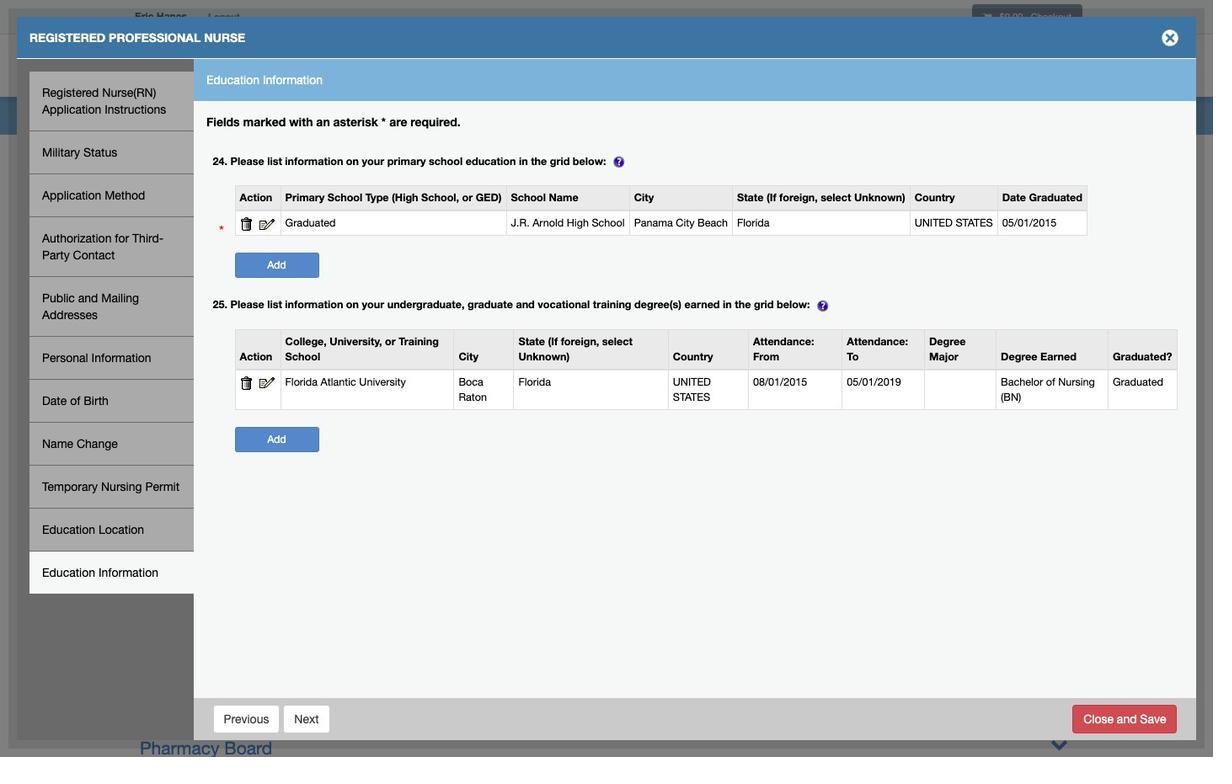 Task type: locate. For each thing, give the bounding box(es) containing it.
0 vertical spatial in
[[519, 155, 528, 167]]

0 vertical spatial graduated
[[1029, 192, 1082, 204]]

your
[[362, 155, 384, 167], [362, 298, 384, 311]]

2 add button from the top
[[235, 427, 319, 452]]

0 horizontal spatial date
[[42, 394, 67, 408]]

1 vertical spatial graduated
[[285, 217, 336, 230]]

1 chevron down image from the top
[[1050, 355, 1068, 372]]

fields
[[206, 115, 240, 129]]

degree for earned
[[1001, 350, 1037, 363]]

medical board (physician & surgeon & chiropractor) link
[[140, 441, 552, 461]]

2 list from the top
[[267, 298, 282, 311]]

logout link
[[195, 0, 253, 34]]

1 vertical spatial list
[[267, 298, 282, 311]]

2 horizontal spatial florida
[[737, 217, 769, 230]]

1 medical from the top
[[140, 441, 202, 461]]

lpn
[[298, 496, 332, 516]]

add button
[[235, 253, 319, 278], [235, 427, 319, 452]]

states inside united states
[[673, 391, 710, 403]]

and
[[78, 291, 98, 305], [516, 298, 535, 311]]

0 vertical spatial date
[[1002, 192, 1026, 204]]

action for college, university, or training school
[[240, 350, 272, 363]]

2 add from the top
[[268, 434, 286, 446]]

therapy inside occupational therapy board link
[[250, 710, 314, 730]]

0 vertical spatial your
[[362, 155, 384, 167]]

edit this row image inside 25. please list information on your undergraduate, graduate and vocational training degree(s) earned in the grid below: element
[[259, 378, 276, 388]]

action up delete this row image
[[240, 192, 272, 204]]

name
[[549, 192, 579, 204], [42, 437, 73, 451]]

degree earned
[[1001, 350, 1077, 363]]

information up college,
[[285, 298, 343, 311]]

united states inside 24. please list information on your primary school education in the grid below: element
[[915, 217, 993, 230]]

education
[[466, 155, 516, 167]]

0 vertical spatial edit this row image
[[259, 219, 276, 230]]

my account
[[881, 61, 948, 73]]

& left nail
[[392, 302, 404, 322]]

please right "24."
[[230, 155, 264, 167]]

0 horizontal spatial foreign,
[[561, 335, 599, 348]]

1 horizontal spatial states
[[956, 217, 993, 230]]

0 vertical spatial nursing
[[1058, 376, 1095, 388]]

1 vertical spatial information
[[285, 298, 343, 311]]

1 start link from the top
[[131, 565, 157, 579]]

1 vertical spatial united states
[[673, 376, 711, 403]]

1 horizontal spatial the
[[735, 298, 751, 311]]

graduated?
[[1113, 350, 1172, 363]]

start for 1st start link from the bottom
[[131, 591, 157, 605]]

below:
[[573, 155, 606, 167], [777, 298, 810, 311]]

please down "agency"
[[230, 298, 264, 311]]

1 application from the top
[[42, 103, 101, 116]]

nursing down earned at the right
[[1058, 376, 1095, 388]]

edit this row image for florida atlantic university
[[259, 378, 276, 388]]

information down "location"
[[98, 566, 158, 580]]

unknown) inside 'state (if foreign, select unknown)'
[[518, 350, 570, 363]]

0 horizontal spatial name
[[42, 437, 73, 451]]

attendance: for to
[[847, 335, 908, 348]]

information for undergraduate,
[[285, 298, 343, 311]]

1 horizontal spatial state
[[737, 192, 764, 204]]

0 horizontal spatial of
[[70, 394, 80, 408]]

delete this row image
[[240, 218, 253, 231]]

please
[[230, 155, 264, 167], [230, 298, 264, 311]]

0 vertical spatial unknown)
[[854, 192, 905, 204]]

chevron down image inside limited liability company link
[[1050, 382, 1068, 400]]

state (if foreign, select unknown)
[[737, 192, 905, 204], [518, 335, 633, 363]]

0 horizontal spatial united states
[[673, 376, 711, 403]]

school inside college, university, or training school
[[285, 350, 320, 363]]

1 add from the top
[[268, 260, 286, 272]]

1 chevron down image from the top
[[1050, 216, 1068, 233]]

barber, cosmetology, esthetics & nail technology board link
[[140, 302, 586, 322]]

your for undergraduate,
[[362, 298, 384, 311]]

city inside 25. please list information on your undergraduate, graduate and vocational training degree(s) earned in the grid below: element
[[459, 350, 479, 363]]

1 vertical spatial application
[[42, 189, 101, 202]]

nursing board (rn, lpn & apn)
[[140, 496, 393, 516]]

unknown) inside 24. please list information on your primary school education in the grid below: element
[[854, 192, 905, 204]]

education location
[[42, 523, 144, 537]]

action inside 25. please list information on your undergraduate, graduate and vocational training degree(s) earned in the grid below: element
[[240, 350, 272, 363]]

massage therapy board link
[[140, 413, 333, 433]]

chevron down image inside the dental board link
[[1050, 327, 1068, 345]]

edit this row image right delete this row image
[[259, 219, 276, 230]]

j.r.
[[511, 217, 530, 230]]

architecture
[[140, 246, 235, 266]]

graduated up 05/01/2015
[[1029, 192, 1082, 204]]

0 horizontal spatial education information
[[42, 566, 158, 580]]

0 vertical spatial or
[[462, 192, 473, 204]]

date for date of birth
[[42, 394, 67, 408]]

in right education
[[519, 155, 528, 167]]

in right earned on the right top
[[723, 298, 732, 311]]

1 vertical spatial degree
[[1001, 350, 1037, 363]]

* left are
[[381, 115, 386, 129]]

1 horizontal spatial country
[[915, 192, 955, 204]]

2 vertical spatial education
[[42, 566, 95, 580]]

0 vertical spatial on
[[346, 155, 359, 167]]

(if inside 'state (if foreign, select unknown)'
[[548, 335, 558, 348]]

edit this row image down security,
[[259, 378, 276, 388]]

1 vertical spatial state
[[518, 335, 545, 348]]

1 vertical spatial start
[[131, 591, 157, 605]]

chevron down image inside occupational therapy board link
[[1050, 708, 1068, 725]]

earned
[[1040, 350, 1077, 363]]

below: left you can add more than one entry to this grid. image
[[573, 155, 606, 167]]

united inside 24. please list information on your primary school education in the grid below: element
[[915, 217, 953, 230]]

25. please list information on your undergraduate, graduate and vocational training degree(s) earned in the grid below:
[[213, 298, 816, 311]]

nursing down 'permit'
[[140, 496, 201, 516]]

graduated down graduated?
[[1113, 376, 1163, 388]]

from
[[753, 350, 779, 363]]

nursing board (rn, lpn & apn) link
[[140, 496, 393, 516]]

city up boca in the left of the page
[[459, 350, 479, 363]]

0 vertical spatial state (if foreign, select unknown)
[[737, 192, 905, 204]]

degree up the bachelor
[[1001, 350, 1037, 363]]

grid up attendance: from
[[754, 298, 774, 311]]

please for 24.
[[230, 155, 264, 167]]

action inside 24. please list information on your primary school education in the grid below: element
[[240, 192, 272, 204]]

on up university, at left
[[346, 298, 359, 311]]

0 vertical spatial add
[[268, 260, 286, 272]]

1 attendance: from the left
[[753, 335, 814, 348]]

add button up "cosmetology,"
[[235, 253, 319, 278]]

therapy inside massage therapy board medical board (physician & surgeon & chiropractor) medical corporation
[[216, 413, 281, 433]]

information up primary at the top of the page
[[285, 155, 343, 167]]

chiropractor)
[[448, 441, 552, 461]]

action up delete this row icon
[[240, 350, 272, 363]]

1 action from the top
[[240, 192, 272, 204]]

attendance: up to
[[847, 335, 908, 348]]

1 vertical spatial date
[[42, 394, 67, 408]]

massage therapy board medical board (physician & surgeon & chiropractor) medical corporation
[[140, 413, 552, 489]]

0 vertical spatial (if
[[767, 192, 776, 204]]

of inside 'bachelor of nursing (bn)'
[[1046, 376, 1055, 388]]

add button for graduated
[[235, 253, 319, 278]]

services
[[1014, 61, 1062, 73]]

2 vertical spatial graduated
[[1113, 376, 1163, 388]]

type
[[365, 192, 389, 204]]

location
[[98, 523, 144, 537]]

and right graduate
[[516, 298, 535, 311]]

limited liability company
[[140, 385, 345, 405]]

the up school name
[[531, 155, 547, 167]]

united inside 25. please list information on your undergraduate, graduate and vocational training degree(s) earned in the grid below: element
[[673, 376, 711, 388]]

country inside 24. please list information on your primary school education in the grid below: element
[[915, 192, 955, 204]]

2 information from the top
[[285, 298, 343, 311]]

raton
[[459, 391, 487, 403]]

1 please from the top
[[230, 155, 264, 167]]

date left birth
[[42, 394, 67, 408]]

date up 05/01/2015
[[1002, 192, 1026, 204]]

attendance: for from
[[753, 335, 814, 348]]

registered nurse(rn) application instructions
[[42, 86, 166, 116]]

education down temporary
[[42, 523, 95, 537]]

(high
[[392, 192, 418, 204]]

city left beach
[[676, 217, 695, 230]]

checkout
[[1031, 11, 1072, 22]]

and up "addresses" at the top of page
[[78, 291, 98, 305]]

add down massage therapy board link
[[268, 434, 286, 446]]

eric hanes
[[135, 10, 187, 23]]

chevron down image for accounting board
[[1050, 216, 1068, 233]]

bachelor
[[1001, 376, 1043, 388]]

1 information from the top
[[285, 155, 343, 167]]

2 horizontal spatial city
[[676, 217, 695, 230]]

military status
[[42, 146, 117, 159]]

education up fields
[[206, 73, 259, 87]]

edit this row image inside 24. please list information on your primary school education in the grid below: element
[[259, 219, 276, 230]]

1 list from the top
[[267, 155, 282, 167]]

your up university, at left
[[362, 298, 384, 311]]

1 edit this row image from the top
[[259, 219, 276, 230]]

start
[[131, 565, 157, 579], [131, 591, 157, 605]]

attendance: to
[[847, 335, 908, 363]]

state inside 24. please list information on your primary school education in the grid below: element
[[737, 192, 764, 204]]

1 vertical spatial or
[[385, 335, 396, 348]]

0 vertical spatial state
[[737, 192, 764, 204]]

1 vertical spatial unknown)
[[518, 350, 570, 363]]

school right high
[[592, 217, 625, 230]]

edit this row image for graduated
[[259, 219, 276, 230]]

2 on from the top
[[346, 298, 359, 311]]

1 vertical spatial united
[[673, 376, 711, 388]]

2 start from the top
[[131, 591, 157, 605]]

status
[[83, 146, 117, 159]]

list down marked
[[267, 155, 282, 167]]

1 horizontal spatial state (if foreign, select unknown)
[[737, 192, 905, 204]]

or left the "training"
[[385, 335, 396, 348]]

florida
[[737, 217, 769, 230], [285, 376, 318, 388], [518, 376, 551, 388]]

collection agency board link
[[140, 274, 336, 294]]

0 horizontal spatial select
[[602, 335, 633, 348]]

0 horizontal spatial country
[[673, 350, 713, 363]]

2 your from the top
[[362, 298, 384, 311]]

0 vertical spatial united states
[[915, 217, 993, 230]]

1 on from the top
[[346, 155, 359, 167]]

0 horizontal spatial and
[[78, 291, 98, 305]]

application down registered at the left top
[[42, 103, 101, 116]]

college,
[[285, 335, 327, 348]]

(bn)
[[1001, 391, 1021, 403]]

date inside 24. please list information on your primary school education in the grid below: element
[[1002, 192, 1026, 204]]

1 horizontal spatial in
[[723, 298, 732, 311]]

2 chevron down image from the top
[[1050, 382, 1068, 400]]

1 horizontal spatial (if
[[767, 192, 776, 204]]

chevron down image for limited liability company
[[1050, 382, 1068, 400]]

25.
[[213, 298, 227, 311]]

attendance: up from
[[753, 335, 814, 348]]

chevron down image for detective, security, fingerprint & alarm contractor board
[[1050, 355, 1068, 372]]

united
[[915, 217, 953, 230], [673, 376, 711, 388]]

edit this row image
[[259, 219, 276, 230], [259, 378, 276, 388]]

1 horizontal spatial united
[[915, 217, 953, 230]]

1 vertical spatial edit this row image
[[259, 378, 276, 388]]

add up "agency"
[[268, 260, 286, 272]]

state (if foreign, select unknown) inside 24. please list information on your primary school education in the grid below: element
[[737, 192, 905, 204]]

of for date
[[70, 394, 80, 408]]

vocational
[[538, 298, 590, 311]]

grid up school name
[[550, 155, 570, 167]]

below: left you can add more than one entry to this grid. if more than one major per degree, separate each by a comma. examples of degrees earned: b.s., m.a. or m.b.a. image
[[777, 298, 810, 311]]

education information down education location on the left bottom
[[42, 566, 158, 580]]

select inside 24. please list information on your primary school education in the grid below: element
[[821, 192, 851, 204]]

1 horizontal spatial grid
[[754, 298, 774, 311]]

authorization
[[42, 232, 112, 245]]

accounting
[[140, 218, 230, 238]]

name left change
[[42, 437, 73, 451]]

0 vertical spatial name
[[549, 192, 579, 204]]

foreign, inside 'state (if foreign, select unknown)'
[[561, 335, 599, 348]]

city
[[634, 192, 654, 204], [676, 217, 695, 230], [459, 350, 479, 363]]

online services link
[[961, 38, 1087, 97]]

0 vertical spatial application
[[42, 103, 101, 116]]

architecture board collection agency board barber, cosmetology, esthetics & nail technology board
[[140, 246, 586, 322]]

1 vertical spatial therapy
[[250, 710, 314, 730]]

1 vertical spatial name
[[42, 437, 73, 451]]

bachelor of nursing (bn)
[[1001, 376, 1095, 403]]

2 action from the top
[[240, 350, 272, 363]]

information down dental
[[91, 351, 151, 365]]

the right earned on the right top
[[735, 298, 751, 311]]

and inside public and mailing addresses
[[78, 291, 98, 305]]

state inside 'state (if foreign, select unknown)'
[[518, 335, 545, 348]]

online
[[975, 61, 1011, 73]]

application method
[[42, 189, 145, 202]]

1 your from the top
[[362, 155, 384, 167]]

on down asterisk
[[346, 155, 359, 167]]

therapy for massage
[[216, 413, 281, 433]]

2 attendance: from the left
[[847, 335, 908, 348]]

2 start link from the top
[[131, 591, 157, 605]]

0 vertical spatial foreign,
[[779, 192, 818, 204]]

1 vertical spatial states
[[673, 391, 710, 403]]

1 add button from the top
[[235, 253, 319, 278]]

add button up corporation
[[235, 427, 319, 452]]

chevron down image inside 'accounting board' link
[[1050, 216, 1068, 233]]

0 horizontal spatial united
[[673, 376, 711, 388]]

eric
[[135, 10, 154, 23]]

(if inside 24. please list information on your primary school education in the grid below: element
[[767, 192, 776, 204]]

0 vertical spatial country
[[915, 192, 955, 204]]

of for bachelor
[[1046, 376, 1055, 388]]

1 horizontal spatial of
[[1046, 376, 1055, 388]]

temporary nursing permit
[[42, 480, 180, 494]]

0 horizontal spatial degree
[[929, 335, 966, 348]]

florida left atlantic
[[285, 376, 318, 388]]

list
[[267, 155, 282, 167], [267, 298, 282, 311]]

close window image
[[1157, 24, 1184, 51]]

&
[[392, 302, 404, 322], [387, 357, 398, 377], [345, 441, 356, 461], [432, 441, 443, 461], [337, 496, 348, 516]]

add
[[268, 260, 286, 272], [268, 434, 286, 446]]

action
[[240, 192, 272, 204], [240, 350, 272, 363]]

& left alarm
[[387, 357, 398, 377]]

1 vertical spatial action
[[240, 350, 272, 363]]

1 horizontal spatial united states
[[915, 217, 993, 230]]

account
[[899, 61, 948, 73]]

0 vertical spatial chevron down image
[[1050, 355, 1068, 372]]

ged)
[[476, 192, 502, 204]]

of down earned at the right
[[1046, 376, 1055, 388]]

of left birth
[[70, 394, 80, 408]]

school down college,
[[285, 350, 320, 363]]

city up panama
[[634, 192, 654, 204]]

or left "ged)"
[[462, 192, 473, 204]]

2 chevron down image from the top
[[1050, 327, 1068, 345]]

you can add more than one entry to this grid. image
[[612, 155, 626, 169]]

2 medical from the top
[[140, 468, 202, 489]]

chevron down image
[[1050, 216, 1068, 233], [1050, 327, 1068, 345], [1050, 708, 1068, 725]]

* left delete this row image
[[219, 223, 224, 240]]

my account link
[[868, 38, 961, 97]]

name up j.r. arnold high school
[[549, 192, 579, 204]]

chevron down image
[[1050, 355, 1068, 372], [1050, 382, 1068, 400], [1050, 735, 1068, 753]]

state
[[737, 192, 764, 204], [518, 335, 545, 348]]

3 chevron down image from the top
[[1050, 708, 1068, 725]]

1 horizontal spatial education information
[[206, 73, 323, 87]]

education information up marked
[[206, 73, 323, 87]]

0 horizontal spatial below:
[[573, 155, 606, 167]]

your for primary
[[362, 155, 384, 167]]

1 horizontal spatial unknown)
[[854, 192, 905, 204]]

name inside 24. please list information on your primary school education in the grid below: element
[[549, 192, 579, 204]]

0 horizontal spatial or
[[385, 335, 396, 348]]

education down education location on the left bottom
[[42, 566, 95, 580]]

1 vertical spatial on
[[346, 298, 359, 311]]

2 please from the top
[[230, 298, 264, 311]]

0 vertical spatial therapy
[[216, 413, 281, 433]]

1 horizontal spatial and
[[516, 298, 535, 311]]

school name
[[511, 192, 579, 204]]

liability
[[203, 385, 263, 405]]

primary
[[387, 155, 426, 167]]

1 vertical spatial (if
[[548, 335, 558, 348]]

24. please list information on your primary school education in the grid below: element
[[235, 186, 1088, 236]]

shopping cart image
[[983, 13, 992, 22]]

grid
[[550, 155, 570, 167], [754, 298, 774, 311]]

0 vertical spatial of
[[1046, 376, 1055, 388]]

degree major
[[929, 335, 966, 363]]

None button
[[213, 705, 280, 733], [283, 705, 330, 733], [1073, 705, 1177, 733], [213, 705, 280, 733], [283, 705, 330, 733], [1073, 705, 1177, 733]]

2 edit this row image from the top
[[259, 378, 276, 388]]

chevron down image for occupational therapy board
[[1050, 708, 1068, 725]]

information up with
[[263, 73, 323, 87]]

1 vertical spatial please
[[230, 298, 264, 311]]

birth
[[84, 394, 109, 408]]

degree up major
[[929, 335, 966, 348]]

0 vertical spatial list
[[267, 155, 282, 167]]

0 vertical spatial please
[[230, 155, 264, 167]]

chevron down image inside detective, security, fingerprint & alarm contractor board link
[[1050, 355, 1068, 372]]

registered
[[29, 30, 105, 45]]

information
[[285, 155, 343, 167], [285, 298, 343, 311]]

0 horizontal spatial unknown)
[[518, 350, 570, 363]]

graduated
[[1029, 192, 1082, 204], [285, 217, 336, 230], [1113, 376, 1163, 388]]

graduated down primary at the top of the page
[[285, 217, 336, 230]]

0 vertical spatial chevron down image
[[1050, 216, 1068, 233]]

list down "agency"
[[267, 298, 282, 311]]

nursing left 'permit'
[[101, 480, 142, 494]]

application up authorization
[[42, 189, 101, 202]]

action for primary school type (high school, or ged)
[[240, 192, 272, 204]]

0 horizontal spatial (if
[[548, 335, 558, 348]]

0 vertical spatial information
[[285, 155, 343, 167]]

florida right 'boca raton'
[[518, 376, 551, 388]]

1 horizontal spatial date
[[1002, 192, 1026, 204]]

1 vertical spatial medical
[[140, 468, 202, 489]]

05/01/2019
[[847, 376, 901, 388]]

0 vertical spatial degree
[[929, 335, 966, 348]]

start for first start link
[[131, 565, 157, 579]]

university,
[[330, 335, 382, 348]]

0 horizontal spatial attendance:
[[753, 335, 814, 348]]

1 horizontal spatial select
[[821, 192, 851, 204]]

or
[[462, 192, 473, 204], [385, 335, 396, 348]]

date for date graduated
[[1002, 192, 1026, 204]]

1 vertical spatial chevron down image
[[1050, 382, 1068, 400]]

1 start from the top
[[131, 565, 157, 579]]

& inside the architecture board collection agency board barber, cosmetology, esthetics & nail technology board
[[392, 302, 404, 322]]

your left the primary
[[362, 155, 384, 167]]

1 vertical spatial education information
[[42, 566, 158, 580]]

florida right beach
[[737, 217, 769, 230]]

0 horizontal spatial *
[[219, 223, 224, 240]]



Task type: vqa. For each thing, say whether or not it's contained in the screenshot.
Information
yes



Task type: describe. For each thing, give the bounding box(es) containing it.
degree(s)
[[634, 298, 682, 311]]

0 vertical spatial below:
[[573, 155, 606, 167]]

beach
[[698, 217, 728, 230]]

contractor
[[454, 357, 539, 377]]

1 vertical spatial the
[[735, 298, 751, 311]]

personal information
[[42, 351, 151, 365]]

school,
[[421, 192, 459, 204]]

states inside 24. please list information on your primary school education in the grid below: element
[[956, 217, 993, 230]]

1 vertical spatial information
[[91, 351, 151, 365]]

public
[[42, 291, 75, 305]]

0 vertical spatial the
[[531, 155, 547, 167]]

08/01/2015
[[753, 376, 807, 388]]

2 application from the top
[[42, 189, 101, 202]]

25. please list information on your undergraduate, graduate and vocational training degree(s) earned in the grid below: element
[[235, 329, 1177, 410]]

home
[[824, 61, 854, 73]]

boca
[[459, 376, 483, 388]]

united states inside 25. please list information on your undergraduate, graduate and vocational training degree(s) earned in the grid below: element
[[673, 376, 711, 403]]

1 vertical spatial education
[[42, 523, 95, 537]]

school
[[429, 155, 463, 167]]

collection
[[140, 274, 219, 294]]

or inside college, university, or training school
[[385, 335, 396, 348]]

state (if foreign, select unknown) inside 25. please list information on your undergraduate, graduate and vocational training degree(s) earned in the grid below: element
[[518, 335, 633, 363]]

& right surgeon
[[432, 441, 443, 461]]

detective, security, fingerprint & alarm contractor board link
[[140, 355, 1068, 377]]

date graduated
[[1002, 192, 1082, 204]]

arnold
[[533, 217, 564, 230]]

required.
[[411, 115, 461, 129]]

0 horizontal spatial florida
[[285, 376, 318, 388]]

$0.00 checkout
[[997, 11, 1072, 22]]

permit
[[145, 480, 180, 494]]

registered
[[42, 86, 99, 99]]

1 vertical spatial *
[[219, 223, 224, 240]]

dental board link
[[140, 327, 1068, 350]]

& inside detective, security, fingerprint & alarm contractor board link
[[387, 357, 398, 377]]

add for florida atlantic university
[[268, 434, 286, 446]]

graduate
[[468, 298, 513, 311]]

occupational therapy board link
[[140, 708, 1068, 730]]

medical corporation link
[[140, 468, 301, 489]]

nurse(rn)
[[102, 86, 156, 99]]

an
[[316, 115, 330, 129]]

on for primary
[[346, 155, 359, 167]]

occupational
[[140, 710, 245, 730]]

college, university, or training school
[[285, 335, 439, 363]]

information for primary
[[285, 155, 343, 167]]

name change
[[42, 437, 118, 451]]

& right lpn
[[337, 496, 348, 516]]

0 horizontal spatial in
[[519, 155, 528, 167]]

authorization for third- party contact
[[42, 232, 164, 262]]

1 horizontal spatial *
[[381, 115, 386, 129]]

attendance: from
[[753, 335, 814, 363]]

1 vertical spatial grid
[[754, 298, 774, 311]]

0 vertical spatial education information
[[206, 73, 323, 87]]

degree for major
[[929, 335, 966, 348]]

1 horizontal spatial or
[[462, 192, 473, 204]]

please for 25.
[[230, 298, 264, 311]]

security,
[[224, 357, 292, 377]]

method
[[105, 189, 145, 202]]

contact
[[73, 249, 115, 262]]

nursing inside 'bachelor of nursing (bn)'
[[1058, 376, 1095, 388]]

foreign, inside 24. please list information on your primary school education in the grid below: element
[[779, 192, 818, 204]]

therapy for occupational
[[250, 710, 314, 730]]

limited liability company link
[[140, 382, 1068, 405]]

florida inside 24. please list information on your primary school education in the grid below: element
[[737, 217, 769, 230]]

1 horizontal spatial florida
[[518, 376, 551, 388]]

2 vertical spatial information
[[98, 566, 158, 580]]

0 horizontal spatial grid
[[550, 155, 570, 167]]

occupational therapy board
[[140, 710, 367, 730]]

university
[[359, 376, 406, 388]]

add for graduated
[[268, 260, 286, 272]]

1 vertical spatial city
[[676, 217, 695, 230]]

undergraduate,
[[387, 298, 465, 311]]

1 horizontal spatial graduated
[[1029, 192, 1082, 204]]

1 horizontal spatial city
[[634, 192, 654, 204]]

illinois department of financial and professional regulation image
[[126, 38, 510, 92]]

dental
[[140, 329, 191, 350]]

1 horizontal spatial below:
[[777, 298, 810, 311]]

panama
[[634, 217, 673, 230]]

chevron down image for dental board
[[1050, 327, 1068, 345]]

2 vertical spatial nursing
[[140, 496, 201, 516]]

select inside 'state (if foreign, select unknown)'
[[602, 335, 633, 348]]

graduated inside 25. please list information on your undergraduate, graduate and vocational training degree(s) earned in the grid below: element
[[1113, 376, 1163, 388]]

0 vertical spatial education
[[206, 73, 259, 87]]

mailing
[[101, 291, 139, 305]]

major
[[929, 350, 958, 363]]

corporation
[[207, 468, 301, 489]]

24. please list information on your primary school education in the grid below:
[[213, 155, 612, 167]]

logout
[[208, 11, 240, 22]]

alarm
[[403, 357, 449, 377]]

dental board
[[140, 329, 243, 350]]

1 vertical spatial nursing
[[101, 480, 142, 494]]

fields marked with an asterisk * are required.
[[206, 115, 461, 129]]

are
[[389, 115, 407, 129]]

company
[[268, 385, 345, 405]]

barber,
[[140, 302, 197, 322]]

primary
[[285, 192, 325, 204]]

military
[[42, 146, 80, 159]]

asterisk
[[333, 115, 378, 129]]

training
[[593, 298, 631, 311]]

0 horizontal spatial graduated
[[285, 217, 336, 230]]

massage
[[140, 413, 212, 433]]

add button for florida atlantic university
[[235, 427, 319, 452]]

training
[[399, 335, 439, 348]]

third-
[[132, 232, 164, 245]]

for
[[115, 232, 129, 245]]

agency
[[224, 274, 283, 294]]

(physician
[[260, 441, 340, 461]]

primary school type (high school, or ged)
[[285, 192, 502, 204]]

1 vertical spatial in
[[723, 298, 732, 311]]

high
[[567, 217, 589, 230]]

list for 24.
[[267, 155, 282, 167]]

05/01/2015
[[1002, 217, 1057, 230]]

0 vertical spatial information
[[263, 73, 323, 87]]

online services
[[975, 61, 1065, 73]]

application inside the registered nurse(rn) application instructions
[[42, 103, 101, 116]]

architecture board link
[[140, 246, 288, 266]]

nail
[[409, 302, 439, 322]]

hanes
[[156, 10, 187, 23]]

list for 25.
[[267, 298, 282, 311]]

addresses
[[42, 308, 98, 322]]

instructions
[[105, 103, 166, 116]]

earned
[[685, 298, 720, 311]]

3 chevron down image from the top
[[1050, 735, 1068, 753]]

delete this row image
[[240, 376, 253, 390]]

24.
[[213, 155, 227, 167]]

with
[[289, 115, 313, 129]]

school up j.r.
[[511, 192, 546, 204]]

marked
[[243, 115, 286, 129]]

home link
[[811, 38, 868, 97]]

on for undergraduate,
[[346, 298, 359, 311]]

you can add more than one entry to this grid. if more than one major per degree, separate each by a comma. examples of degrees earned: b.s., m.a. or m.b.a. image
[[816, 299, 829, 312]]

public and mailing addresses
[[42, 291, 139, 322]]

fingerprint
[[297, 357, 382, 377]]

nurse
[[204, 30, 245, 45]]

accounting board
[[140, 218, 282, 238]]

boca raton
[[459, 376, 487, 403]]

school left type
[[327, 192, 362, 204]]

& left surgeon
[[345, 441, 356, 461]]

country inside 25. please list information on your undergraduate, graduate and vocational training degree(s) earned in the grid below: element
[[673, 350, 713, 363]]



